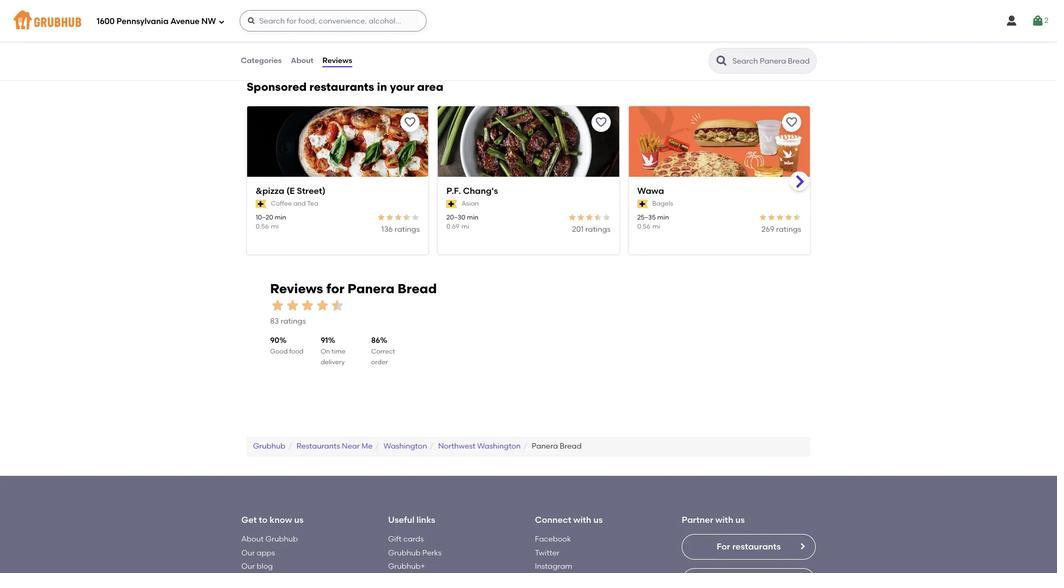 Task type: describe. For each thing, give the bounding box(es) containing it.
Search Panera Bread search field
[[732, 56, 814, 66]]

1 vertical spatial is
[[600, 61, 606, 70]]

save this restaurant image
[[595, 116, 608, 129]]

grubhub+ link
[[388, 562, 425, 571]]

0 vertical spatial the
[[277, 50, 289, 59]]

not
[[607, 61, 619, 70]]

86 correct order
[[371, 336, 395, 366]]

10–20 min 0.56 mi
[[256, 214, 286, 230]]

269 ratings
[[762, 225, 802, 234]]

gift
[[388, 535, 402, 544]]

products
[[377, 50, 409, 59]]

grubhub inside about grubhub our apps our blog
[[266, 535, 298, 544]]

driver
[[736, 61, 756, 70]]

partner with us
[[682, 515, 745, 525]]

mi for &pizza
[[271, 223, 279, 230]]

links
[[417, 515, 436, 525]]

tree
[[718, 50, 732, 59]]

1 contact from the left
[[247, 50, 276, 59]]

street)
[[297, 186, 326, 196]]

advice,
[[419, 39, 445, 48]]

grubhub+
[[388, 562, 425, 571]]

1 horizontal spatial or
[[639, 61, 647, 70]]

peanuts,
[[669, 50, 700, 59]]

allergy
[[347, 22, 372, 31]]

correct
[[371, 348, 395, 355]]

90 good food
[[270, 336, 304, 355]]

soy,
[[702, 50, 716, 59]]

save this restaurant image for &pizza (e street)
[[404, 116, 417, 129]]

nutritional inside 2000 calories a day is used for general nutrition advice, but calorie needs may vary. additional nutritional information available upon request. please contact the restaurant. many of our products contain or come into contact with common allergens, including wheat, peanuts, soy, tree nuts, milk, eggs, fish and shellfish. customization may impact allergens and nutrition in your order. our delivery charge is not a tip or gratuity provided to the driver
[[587, 39, 625, 48]]

with inside 2000 calories a day is used for general nutrition advice, but calorie needs may vary. additional nutritional information available upon request. please contact the restaurant. many of our products contain or come into contact with common allergens, including wheat, peanuts, soy, tree nuts, milk, eggs, fish and shellfish. customization may impact allergens and nutrition in your order. our delivery charge is not a tip or gratuity provided to the driver
[[519, 50, 534, 59]]

pennsylvania
[[117, 16, 169, 26]]

blog
[[257, 562, 273, 571]]

good
[[270, 348, 288, 355]]

p.f. chang's  logo image
[[438, 106, 620, 196]]

269
[[762, 225, 775, 234]]

main navigation navigation
[[0, 0, 1058, 42]]

instagram
[[535, 562, 573, 571]]

bagels
[[653, 200, 674, 207]]

vary.
[[529, 39, 546, 48]]

(e
[[287, 186, 295, 196]]

delivery inside 2000 calories a day is used for general nutrition advice, but calorie needs may vary. additional nutritional information available upon request. please contact the restaurant. many of our products contain or come into contact with common allergens, including wheat, peanuts, soy, tree nuts, milk, eggs, fish and shellfish. customization may impact allergens and nutrition in your order. our delivery charge is not a tip or gratuity provided to the driver
[[543, 61, 571, 70]]

available
[[670, 39, 704, 48]]

eggs,
[[771, 50, 791, 59]]

and up used
[[331, 22, 345, 31]]

common
[[536, 50, 568, 59]]

2000
[[247, 39, 265, 48]]

me
[[362, 442, 373, 451]]

gratuity
[[648, 61, 677, 70]]

to inside 2000 calories a day is used for general nutrition advice, but calorie needs may vary. additional nutritional information available upon request. please contact the restaurant. many of our products contain or come into contact with common allergens, including wheat, peanuts, soy, tree nuts, milk, eggs, fish and shellfish. customization may impact allergens and nutrition in your order. our delivery charge is not a tip or gratuity provided to the driver
[[713, 61, 720, 70]]

about for about grubhub our apps our blog
[[241, 535, 264, 544]]

nuts,
[[734, 50, 751, 59]]

northwest washington
[[438, 442, 521, 451]]

allergens,
[[570, 50, 605, 59]]

sponsored restaurants in your area
[[247, 80, 444, 93]]

additional
[[548, 39, 586, 48]]

us for partner with us
[[736, 515, 745, 525]]

201
[[572, 225, 584, 234]]

advice
[[305, 22, 329, 31]]

2 contact from the left
[[488, 50, 517, 59]]

avenue
[[171, 16, 200, 26]]

&pizza (e street) logo image
[[247, 106, 429, 196]]

2000 calories a day is used for general nutrition advice, but calorie needs may vary. additional nutritional information available upon request. please contact the restaurant. many of our products contain or come into contact with common allergens, including wheat, peanuts, soy, tree nuts, milk, eggs, fish and shellfish. customization may impact allergens and nutrition in your order. our delivery charge is not a tip or gratuity provided to the driver
[[247, 39, 805, 70]]

&pizza (e street)
[[256, 186, 326, 196]]

with for partner with us
[[716, 515, 734, 525]]

upon
[[705, 39, 724, 48]]

used
[[326, 39, 344, 48]]

save this restaurant image for wawa
[[786, 116, 799, 129]]

your inside 2000 calories a day is used for general nutrition advice, but calorie needs may vary. additional nutritional information available upon request. please contact the restaurant. many of our products contain or come into contact with common allergens, including wheat, peanuts, soy, tree nuts, milk, eggs, fish and shellfish. customization may impact allergens and nutrition in your order. our delivery charge is not a tip or gratuity provided to the driver
[[487, 61, 503, 70]]

subscription pass image
[[447, 200, 458, 208]]

request.
[[726, 39, 755, 48]]

10–20
[[256, 214, 273, 221]]

save this restaurant button for chang's
[[592, 113, 611, 132]]

1 horizontal spatial may
[[512, 39, 528, 48]]

for inside 2000 calories a day is used for general nutrition advice, but calorie needs may vary. additional nutritional information available upon request. please contact the restaurant. many of our products contain or come into contact with common allergens, including wheat, peanuts, soy, tree nuts, milk, eggs, fish and shellfish. customization may impact allergens and nutrition in your order. our delivery charge is not a tip or gratuity provided to the driver
[[345, 39, 355, 48]]

fish
[[793, 50, 805, 59]]

1600
[[97, 16, 115, 26]]

2
[[1045, 16, 1049, 25]]

1 horizontal spatial svg image
[[1006, 14, 1019, 27]]

northwest washington link
[[438, 442, 521, 451]]

get
[[241, 515, 257, 525]]

1 vertical spatial to
[[259, 515, 268, 525]]

0 vertical spatial is
[[319, 39, 324, 48]]

about grubhub our apps our blog
[[241, 535, 298, 571]]

gift cards grubhub perks grubhub+
[[388, 535, 442, 571]]

ratings right "83"
[[281, 317, 306, 326]]

search icon image
[[716, 54, 729, 67]]

apps
[[257, 548, 275, 557]]

panera bread
[[532, 442, 582, 451]]

charge
[[572, 61, 598, 70]]

91
[[321, 336, 328, 345]]

including
[[607, 50, 640, 59]]

20–30 min 0.69 mi
[[447, 214, 479, 230]]

reviews for panera bread
[[270, 281, 437, 297]]

delivery inside 91 on time delivery
[[321, 359, 345, 366]]

view
[[247, 22, 264, 31]]

0 vertical spatial grubhub
[[253, 442, 286, 451]]

ratings for &pizza (e street)
[[395, 225, 420, 234]]

about for about
[[291, 56, 314, 65]]

20–30
[[447, 214, 466, 221]]

day
[[303, 39, 317, 48]]

categories
[[241, 56, 282, 65]]

near
[[342, 442, 360, 451]]

our inside 2000 calories a day is used for general nutrition advice, but calorie needs may vary. additional nutritional information available upon request. please contact the restaurant. many of our products contain or come into contact with common allergens, including wheat, peanuts, soy, tree nuts, milk, eggs, fish and shellfish. customization may impact allergens and nutrition in your order. our delivery charge is not a tip or gratuity provided to the driver
[[527, 61, 541, 70]]

shellfish.
[[263, 61, 293, 70]]

0 horizontal spatial or
[[441, 50, 448, 59]]

customization
[[295, 61, 348, 70]]

restaurants near me link
[[297, 442, 373, 451]]

1600 pennsylvania avenue nw
[[97, 16, 216, 26]]

0 horizontal spatial svg image
[[218, 18, 225, 25]]

1 vertical spatial our
[[241, 548, 255, 557]]

many
[[333, 50, 352, 59]]

instagram link
[[535, 562, 573, 571]]

into
[[473, 50, 486, 59]]



Task type: locate. For each thing, give the bounding box(es) containing it.
grubhub down gift cards link
[[388, 548, 421, 557]]

mi inside 10–20 min 0.56 mi
[[271, 223, 279, 230]]

1 vertical spatial grubhub
[[266, 535, 298, 544]]

3 us from the left
[[736, 515, 745, 525]]

mi for p.f.
[[462, 223, 469, 230]]

about inside about grubhub our apps our blog
[[241, 535, 264, 544]]

1 horizontal spatial to
[[713, 61, 720, 70]]

contain
[[411, 50, 439, 59]]

partner
[[682, 515, 714, 525]]

with for connect with us
[[574, 515, 592, 525]]

min inside 10–20 min 0.56 mi
[[275, 214, 286, 221]]

to down soy,
[[713, 61, 720, 70]]

with right partner
[[716, 515, 734, 525]]

1 horizontal spatial mi
[[462, 223, 469, 230]]

min inside 25–35 min 0.56 mi
[[658, 214, 669, 221]]

northwest
[[438, 442, 476, 451]]

0 vertical spatial restaurants
[[310, 80, 374, 93]]

0 horizontal spatial contact
[[247, 50, 276, 59]]

2 horizontal spatial svg image
[[1032, 14, 1045, 27]]

wheat,
[[642, 50, 667, 59]]

may down of
[[350, 61, 366, 70]]

grubhub down know
[[266, 535, 298, 544]]

1 vertical spatial panera
[[532, 442, 558, 451]]

2 vertical spatial grubhub
[[388, 548, 421, 557]]

star icon image
[[377, 213, 386, 222], [386, 213, 394, 222], [394, 213, 403, 222], [403, 213, 412, 222], [403, 213, 412, 222], [412, 213, 420, 222], [568, 213, 577, 222], [577, 213, 585, 222], [585, 213, 594, 222], [594, 213, 602, 222], [594, 213, 602, 222], [602, 213, 611, 222], [759, 213, 768, 222], [768, 213, 776, 222], [776, 213, 785, 222], [785, 213, 793, 222], [793, 213, 802, 222], [793, 213, 802, 222], [270, 298, 285, 313], [285, 298, 300, 313], [300, 298, 315, 313], [315, 298, 330, 313], [330, 298, 345, 313], [330, 298, 345, 313]]

0 vertical spatial may
[[512, 39, 528, 48]]

view nutritional advice and allergy information.
[[247, 22, 418, 31]]

svg image inside 2 button
[[1032, 14, 1045, 27]]

0 horizontal spatial us
[[294, 515, 304, 525]]

contact down 2000
[[247, 50, 276, 59]]

restaurants
[[297, 442, 340, 451]]

0 horizontal spatial bread
[[398, 281, 437, 297]]

0 horizontal spatial about
[[241, 535, 264, 544]]

0 vertical spatial a
[[297, 39, 302, 48]]

ratings right 201
[[586, 225, 611, 234]]

is right the day
[[319, 39, 324, 48]]

1 save this restaurant button from the left
[[401, 113, 420, 132]]

provided
[[679, 61, 711, 70]]

1 horizontal spatial nutrition
[[446, 61, 477, 70]]

wawa link
[[638, 185, 802, 197]]

0 vertical spatial or
[[441, 50, 448, 59]]

save this restaurant button for (e
[[401, 113, 420, 132]]

1 horizontal spatial delivery
[[543, 61, 571, 70]]

0.56 inside 25–35 min 0.56 mi
[[638, 223, 651, 230]]

0 horizontal spatial your
[[390, 80, 415, 93]]

2 mi from the left
[[462, 223, 469, 230]]

about down the day
[[291, 56, 314, 65]]

1 horizontal spatial the
[[722, 61, 734, 70]]

1 horizontal spatial contact
[[488, 50, 517, 59]]

0 horizontal spatial min
[[275, 214, 286, 221]]

with right connect
[[574, 515, 592, 525]]

but
[[447, 39, 459, 48]]

svg image
[[247, 17, 256, 25]]

our apps link
[[241, 548, 275, 557]]

grubhub inside gift cards grubhub perks grubhub+
[[388, 548, 421, 557]]

facebook twitter instagram
[[535, 535, 573, 571]]

restaurants for for
[[733, 542, 781, 552]]

allergens
[[395, 61, 428, 70]]

1 vertical spatial the
[[722, 61, 734, 70]]

nutrition up products
[[387, 39, 417, 48]]

0 horizontal spatial save this restaurant image
[[404, 116, 417, 129]]

washington
[[384, 442, 427, 451], [478, 442, 521, 451]]

1 vertical spatial delivery
[[321, 359, 345, 366]]

washington right me
[[384, 442, 427, 451]]

subscription pass image
[[256, 200, 267, 208], [638, 200, 648, 208]]

reviews for reviews for panera bread
[[270, 281, 323, 297]]

0 vertical spatial nutritional
[[266, 22, 303, 31]]

0 vertical spatial our
[[527, 61, 541, 70]]

0 horizontal spatial is
[[319, 39, 324, 48]]

reviews for reviews
[[323, 56, 352, 65]]

a left the day
[[297, 39, 302, 48]]

for up 91
[[326, 281, 345, 297]]

delivery down time
[[321, 359, 345, 366]]

0.56 for &pizza (e street)
[[256, 223, 269, 230]]

2 us from the left
[[594, 515, 603, 525]]

needs
[[488, 39, 510, 48]]

1 vertical spatial a
[[621, 61, 626, 70]]

0 horizontal spatial nutritional
[[266, 22, 303, 31]]

us right know
[[294, 515, 304, 525]]

1 horizontal spatial washington
[[478, 442, 521, 451]]

the down 'calories'
[[277, 50, 289, 59]]

1 vertical spatial or
[[639, 61, 647, 70]]

nutritional up including
[[587, 39, 625, 48]]

1 vertical spatial reviews
[[270, 281, 323, 297]]

come
[[450, 50, 471, 59]]

1 horizontal spatial nutritional
[[587, 39, 625, 48]]

1 horizontal spatial restaurants
[[733, 542, 781, 552]]

1 us from the left
[[294, 515, 304, 525]]

subscription pass image for &pizza (e street)
[[256, 200, 267, 208]]

our right the order.
[[527, 61, 541, 70]]

washington link
[[384, 442, 427, 451]]

1 horizontal spatial in
[[479, 61, 485, 70]]

90
[[270, 336, 279, 345]]

1 washington from the left
[[384, 442, 427, 451]]

0 vertical spatial to
[[713, 61, 720, 70]]

mi right 0.69
[[462, 223, 469, 230]]

washington right northwest
[[478, 442, 521, 451]]

ratings
[[395, 225, 420, 234], [586, 225, 611, 234], [777, 225, 802, 234], [281, 317, 306, 326]]

grubhub
[[253, 442, 286, 451], [266, 535, 298, 544], [388, 548, 421, 557]]

mi down "10–20"
[[271, 223, 279, 230]]

0 horizontal spatial may
[[350, 61, 366, 70]]

save this restaurant image
[[404, 116, 417, 129], [786, 116, 799, 129]]

0 horizontal spatial restaurants
[[310, 80, 374, 93]]

know
[[270, 515, 292, 525]]

p.f. chang's
[[447, 186, 498, 196]]

0 horizontal spatial 0.56
[[256, 223, 269, 230]]

information
[[626, 39, 669, 48]]

min for (e
[[275, 214, 286, 221]]

0 horizontal spatial subscription pass image
[[256, 200, 267, 208]]

1 vertical spatial nutritional
[[587, 39, 625, 48]]

2 save this restaurant image from the left
[[786, 116, 799, 129]]

panera
[[348, 281, 395, 297], [532, 442, 558, 451]]

of
[[354, 50, 361, 59]]

and down 2000
[[247, 61, 261, 70]]

milk,
[[753, 50, 770, 59]]

1 horizontal spatial save this restaurant button
[[592, 113, 611, 132]]

subscription pass image for wawa
[[638, 200, 648, 208]]

1 horizontal spatial bread
[[560, 442, 582, 451]]

&pizza
[[256, 186, 285, 196]]

0.69
[[447, 223, 460, 230]]

wawa logo image
[[629, 106, 810, 196]]

0.56
[[256, 223, 269, 230], [638, 223, 651, 230]]

our up "our blog" link
[[241, 548, 255, 557]]

p.f.
[[447, 186, 461, 196]]

0 vertical spatial for
[[345, 39, 355, 48]]

1 vertical spatial may
[[350, 61, 366, 70]]

0 horizontal spatial delivery
[[321, 359, 345, 366]]

1 horizontal spatial us
[[594, 515, 603, 525]]

min down the asian
[[467, 214, 479, 221]]

0 vertical spatial delivery
[[543, 61, 571, 70]]

2 horizontal spatial save this restaurant button
[[783, 113, 802, 132]]

2 horizontal spatial mi
[[653, 223, 661, 230]]

1 vertical spatial your
[[390, 80, 415, 93]]

and left tea in the top left of the page
[[294, 200, 306, 207]]

may left vary.
[[512, 39, 528, 48]]

25–35 min 0.56 mi
[[638, 214, 669, 230]]

3 save this restaurant button from the left
[[783, 113, 802, 132]]

p.f. chang's link
[[447, 185, 611, 197]]

in down into
[[479, 61, 485, 70]]

min for chang's
[[467, 214, 479, 221]]

reviews inside button
[[323, 56, 352, 65]]

ratings right the "269"
[[777, 225, 802, 234]]

0 vertical spatial about
[[291, 56, 314, 65]]

2 0.56 from the left
[[638, 223, 651, 230]]

food
[[289, 348, 304, 355]]

Search for food, convenience, alcohol... search field
[[240, 10, 427, 32]]

1 vertical spatial about
[[241, 535, 264, 544]]

with up the order.
[[519, 50, 534, 59]]

1 horizontal spatial your
[[487, 61, 503, 70]]

min down bagels
[[658, 214, 669, 221]]

for up of
[[345, 39, 355, 48]]

contact down needs
[[488, 50, 517, 59]]

for
[[345, 39, 355, 48], [326, 281, 345, 297]]

about inside button
[[291, 56, 314, 65]]

in
[[479, 61, 485, 70], [377, 80, 387, 93]]

ratings for p.f. chang's
[[586, 225, 611, 234]]

us up for restaurants
[[736, 515, 745, 525]]

83
[[270, 317, 279, 326]]

for restaurants link
[[682, 534, 816, 560]]

or
[[441, 50, 448, 59], [639, 61, 647, 70]]

is left not
[[600, 61, 606, 70]]

mi inside 25–35 min 0.56 mi
[[653, 223, 661, 230]]

facebook
[[535, 535, 571, 544]]

for restaurants
[[717, 542, 781, 552]]

2 vertical spatial our
[[241, 562, 255, 571]]

subscription pass image up "10–20"
[[256, 200, 267, 208]]

the down tree
[[722, 61, 734, 70]]

1 horizontal spatial about
[[291, 56, 314, 65]]

1 min from the left
[[275, 214, 286, 221]]

calories
[[267, 39, 295, 48]]

reviews down used
[[323, 56, 352, 65]]

about button
[[290, 42, 314, 80]]

panera bread link
[[532, 442, 582, 451]]

nutritional up 'calories'
[[266, 22, 303, 31]]

0 vertical spatial reviews
[[323, 56, 352, 65]]

nutritional
[[266, 22, 303, 31], [587, 39, 625, 48]]

0.56 down 25–35
[[638, 223, 651, 230]]

useful links
[[388, 515, 436, 525]]

1 vertical spatial for
[[326, 281, 345, 297]]

in inside 2000 calories a day is used for general nutrition advice, but calorie needs may vary. additional nutritional information available upon request. please contact the restaurant. many of our products contain or come into contact with common allergens, including wheat, peanuts, soy, tree nuts, milk, eggs, fish and shellfish. customization may impact allergens and nutrition in your order. our delivery charge is not a tip or gratuity provided to the driver
[[479, 61, 485, 70]]

1 save this restaurant image from the left
[[404, 116, 417, 129]]

ratings for wawa
[[777, 225, 802, 234]]

mi
[[271, 223, 279, 230], [462, 223, 469, 230], [653, 223, 661, 230]]

and down 'contain'
[[430, 61, 445, 70]]

0 horizontal spatial nutrition
[[387, 39, 417, 48]]

svg image
[[1006, 14, 1019, 27], [1032, 14, 1045, 27], [218, 18, 225, 25]]

0.56 down "10–20"
[[256, 223, 269, 230]]

0 horizontal spatial for
[[326, 281, 345, 297]]

gift cards link
[[388, 535, 424, 544]]

restaurants near me
[[297, 442, 373, 451]]

order
[[371, 359, 388, 366]]

right image
[[799, 542, 807, 551]]

or right tip
[[639, 61, 647, 70]]

subscription pass image up 25–35
[[638, 200, 648, 208]]

impact
[[367, 61, 394, 70]]

wawa
[[638, 186, 664, 196]]

2 save this restaurant button from the left
[[592, 113, 611, 132]]

is
[[319, 39, 324, 48], [600, 61, 606, 70]]

mi inside '20–30 min 0.69 mi'
[[462, 223, 469, 230]]

1 horizontal spatial a
[[621, 61, 626, 70]]

1 mi from the left
[[271, 223, 279, 230]]

nutrition
[[387, 39, 417, 48], [446, 61, 477, 70]]

nutrition down "come"
[[446, 61, 477, 70]]

0 vertical spatial in
[[479, 61, 485, 70]]

grubhub perks link
[[388, 548, 442, 557]]

general
[[357, 39, 385, 48]]

0 horizontal spatial the
[[277, 50, 289, 59]]

connect with us
[[535, 515, 603, 525]]

0 horizontal spatial panera
[[348, 281, 395, 297]]

contact
[[247, 50, 276, 59], [488, 50, 517, 59]]

grubhub link
[[253, 442, 286, 451]]

0 horizontal spatial to
[[259, 515, 268, 525]]

cards
[[404, 535, 424, 544]]

0 vertical spatial nutrition
[[387, 39, 417, 48]]

time
[[332, 348, 346, 355]]

our left blog
[[241, 562, 255, 571]]

restaurants for sponsored
[[310, 80, 374, 93]]

0 horizontal spatial washington
[[384, 442, 427, 451]]

0 horizontal spatial mi
[[271, 223, 279, 230]]

91 on time delivery
[[321, 336, 346, 366]]

or down but
[[441, 50, 448, 59]]

min inside '20–30 min 0.69 mi'
[[467, 214, 479, 221]]

0.56 inside 10–20 min 0.56 mi
[[256, 223, 269, 230]]

about
[[291, 56, 314, 65], [241, 535, 264, 544]]

1 vertical spatial bread
[[560, 442, 582, 451]]

your down 'allergens' on the top
[[390, 80, 415, 93]]

1 vertical spatial nutrition
[[446, 61, 477, 70]]

grubhub left restaurants
[[253, 442, 286, 451]]

1 horizontal spatial save this restaurant image
[[786, 116, 799, 129]]

86
[[371, 336, 380, 345]]

our blog link
[[241, 562, 273, 571]]

1 horizontal spatial is
[[600, 61, 606, 70]]

1 vertical spatial restaurants
[[733, 542, 781, 552]]

1 subscription pass image from the left
[[256, 200, 267, 208]]

1 vertical spatial in
[[377, 80, 387, 93]]

tip
[[628, 61, 637, 70]]

restaurants right for
[[733, 542, 781, 552]]

restaurants down customization
[[310, 80, 374, 93]]

restaurant.
[[291, 50, 331, 59]]

save this restaurant button
[[401, 113, 420, 132], [592, 113, 611, 132], [783, 113, 802, 132]]

1 horizontal spatial 0.56
[[638, 223, 651, 230]]

for
[[717, 542, 731, 552]]

0 horizontal spatial in
[[377, 80, 387, 93]]

useful
[[388, 515, 415, 525]]

1 horizontal spatial with
[[574, 515, 592, 525]]

area
[[417, 80, 444, 93]]

3 mi from the left
[[653, 223, 661, 230]]

2 washington from the left
[[478, 442, 521, 451]]

asian
[[462, 200, 479, 207]]

about up our apps link
[[241, 535, 264, 544]]

25–35
[[638, 214, 656, 221]]

1 horizontal spatial min
[[467, 214, 479, 221]]

to right "get"
[[259, 515, 268, 525]]

min down coffee
[[275, 214, 286, 221]]

0 horizontal spatial save this restaurant button
[[401, 113, 420, 132]]

1 horizontal spatial for
[[345, 39, 355, 48]]

2 horizontal spatial with
[[716, 515, 734, 525]]

ratings right the 136
[[395, 225, 420, 234]]

in down impact
[[377, 80, 387, 93]]

restaurants inside for restaurants 'link'
[[733, 542, 781, 552]]

2 horizontal spatial min
[[658, 214, 669, 221]]

reviews
[[323, 56, 352, 65], [270, 281, 323, 297]]

0.56 for wawa
[[638, 223, 651, 230]]

1 0.56 from the left
[[256, 223, 269, 230]]

0 horizontal spatial a
[[297, 39, 302, 48]]

0 vertical spatial bread
[[398, 281, 437, 297]]

2 horizontal spatial us
[[736, 515, 745, 525]]

1 horizontal spatial subscription pass image
[[638, 200, 648, 208]]

2 button
[[1032, 11, 1049, 30]]

your left the order.
[[487, 61, 503, 70]]

2 min from the left
[[467, 214, 479, 221]]

a left tip
[[621, 61, 626, 70]]

tea
[[307, 200, 319, 207]]

0 vertical spatial panera
[[348, 281, 395, 297]]

reviews up 83 ratings at left
[[270, 281, 323, 297]]

0 horizontal spatial with
[[519, 50, 534, 59]]

3 min from the left
[[658, 214, 669, 221]]

delivery down common
[[543, 61, 571, 70]]

0 vertical spatial your
[[487, 61, 503, 70]]

us right connect
[[594, 515, 603, 525]]

mi down 25–35
[[653, 223, 661, 230]]

2 subscription pass image from the left
[[638, 200, 648, 208]]

us for connect with us
[[594, 515, 603, 525]]

our
[[363, 50, 375, 59]]

1 horizontal spatial panera
[[532, 442, 558, 451]]



Task type: vqa. For each thing, say whether or not it's contained in the screenshot.


